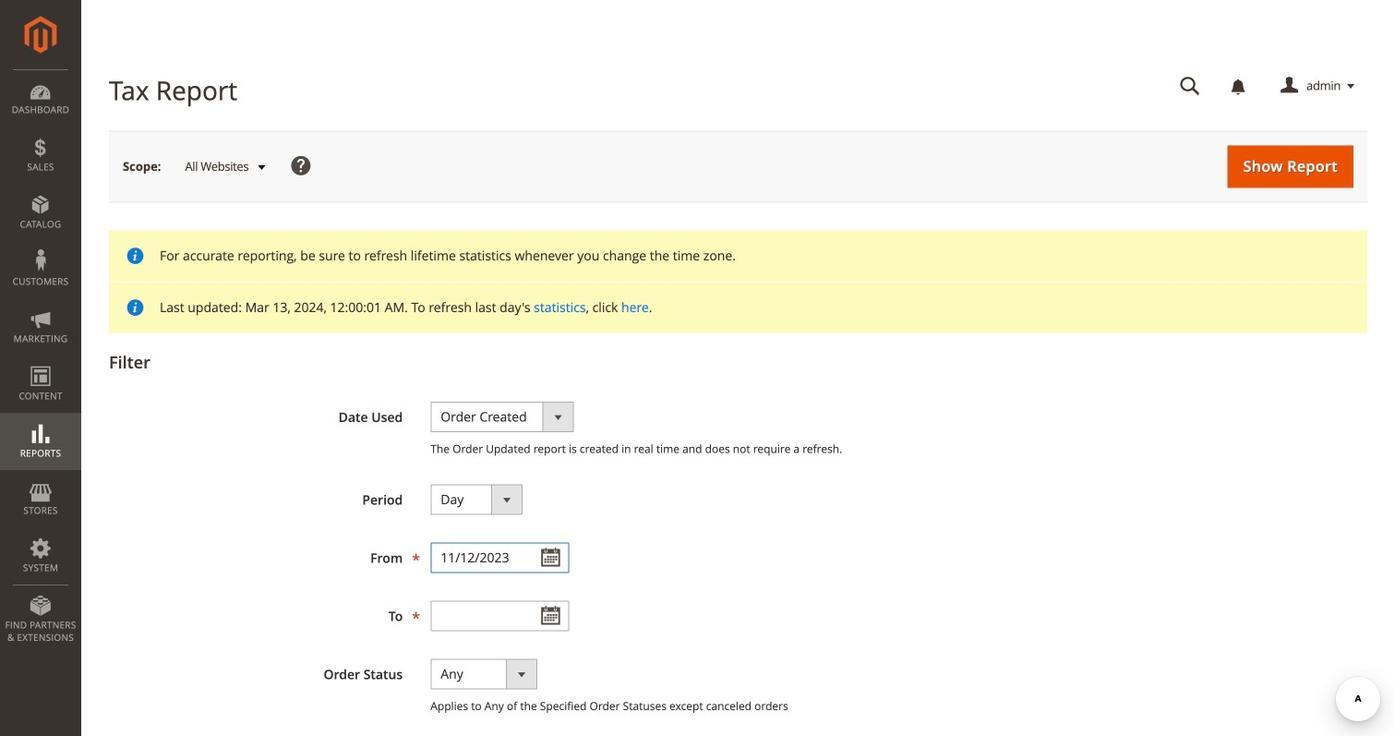 Task type: vqa. For each thing, say whether or not it's contained in the screenshot.
menu
no



Task type: locate. For each thing, give the bounding box(es) containing it.
magento admin panel image
[[24, 16, 57, 54]]

None text field
[[1167, 70, 1214, 103]]

menu bar
[[0, 69, 81, 653]]

None text field
[[431, 542, 569, 573], [431, 601, 569, 631], [431, 542, 569, 573], [431, 601, 569, 631]]



